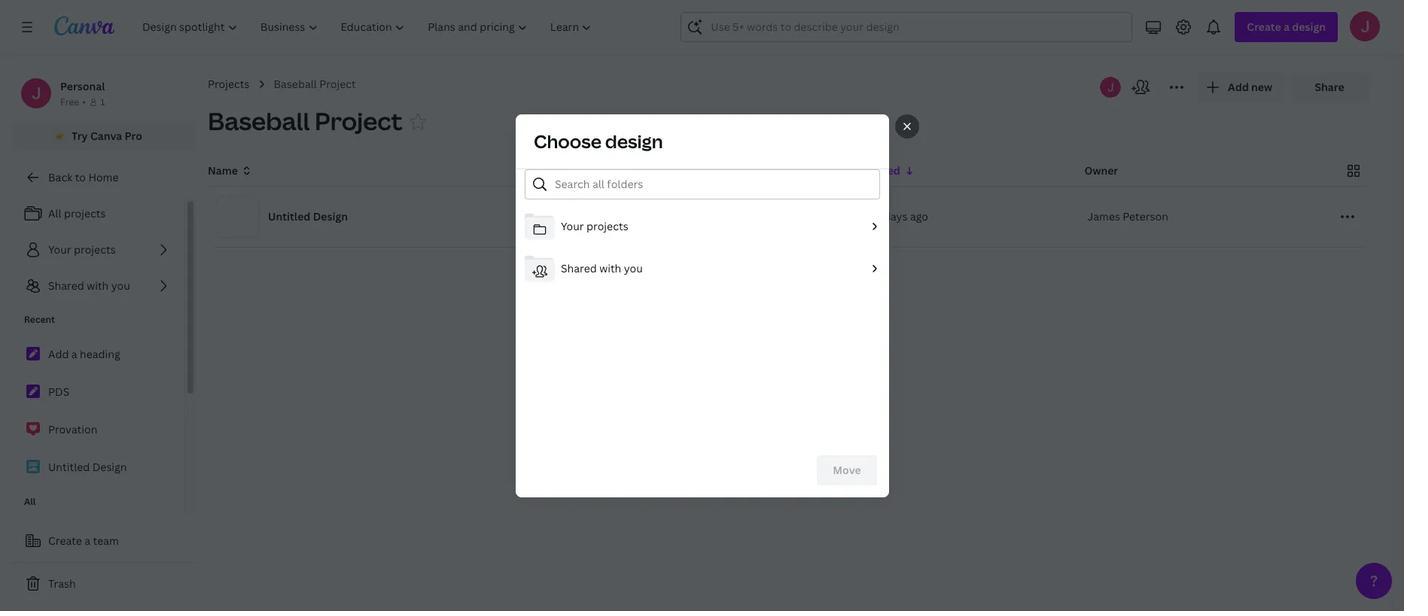 Task type: vqa. For each thing, say whether or not it's contained in the screenshot.
side panel tab list at the left of the page
no



Task type: locate. For each thing, give the bounding box(es) containing it.
0 horizontal spatial your
[[48, 243, 71, 257]]

shared with you
[[561, 261, 643, 275], [48, 279, 130, 293]]

1 horizontal spatial a
[[85, 534, 90, 548]]

you
[[624, 261, 643, 275], [111, 279, 130, 293]]

1 horizontal spatial untitled design
[[268, 209, 348, 224]]

home
[[88, 170, 119, 185]]

pro
[[125, 129, 142, 143]]

0 vertical spatial shared with you
[[561, 261, 643, 275]]

1 vertical spatial all
[[24, 496, 36, 508]]

shared inside button
[[561, 261, 597, 275]]

0 horizontal spatial your projects
[[48, 243, 116, 257]]

ago
[[911, 209, 929, 224]]

all projects link
[[12, 199, 185, 229]]

1 vertical spatial baseball project
[[208, 105, 403, 137]]

list containing add a heading
[[12, 339, 185, 484]]

1 vertical spatial design
[[92, 460, 127, 475]]

shared with you link
[[12, 271, 185, 301]]

canva
[[90, 129, 122, 143]]

create a team button
[[12, 527, 196, 557]]

personal
[[60, 79, 105, 93]]

project up baseball project button
[[320, 77, 356, 91]]

baseball down the projects link
[[208, 105, 310, 137]]

untitled
[[268, 209, 311, 224], [48, 460, 90, 475]]

project inside button
[[315, 105, 403, 137]]

0 vertical spatial with
[[599, 261, 621, 275]]

0 horizontal spatial shared
[[48, 279, 84, 293]]

0 vertical spatial baseball
[[274, 77, 317, 91]]

project
[[320, 77, 356, 91], [315, 105, 403, 137]]

1
[[100, 96, 105, 108]]

move button
[[817, 455, 877, 485]]

design
[[313, 209, 348, 224], [92, 460, 127, 475]]

peterson
[[1123, 209, 1169, 224]]

1 horizontal spatial your
[[561, 219, 584, 233]]

top level navigation element
[[133, 12, 605, 42]]

pds link
[[12, 377, 185, 408]]

None search field
[[681, 12, 1133, 42]]

0 horizontal spatial all
[[24, 496, 36, 508]]

0 horizontal spatial with
[[87, 279, 109, 293]]

baseball for baseball project link
[[274, 77, 317, 91]]

baseball project up baseball project button
[[274, 77, 356, 91]]

1 horizontal spatial with
[[599, 261, 621, 275]]

back to home
[[48, 170, 119, 185]]

0 vertical spatial all
[[48, 206, 61, 221]]

your projects
[[561, 219, 628, 233], [48, 243, 116, 257]]

1 vertical spatial a
[[85, 534, 90, 548]]

all inside list
[[48, 206, 61, 221]]

your inside your projects link
[[48, 243, 71, 257]]

1 vertical spatial shared
[[48, 279, 84, 293]]

1 vertical spatial untitled design
[[48, 460, 127, 475]]

list containing your projects
[[516, 205, 889, 290]]

free •
[[60, 96, 86, 108]]

0 vertical spatial your projects
[[561, 219, 628, 233]]

a
[[71, 347, 77, 362], [85, 534, 90, 548]]

1 horizontal spatial all
[[48, 206, 61, 221]]

project down baseball project link
[[315, 105, 403, 137]]

0 horizontal spatial untitled design
[[48, 460, 127, 475]]

all
[[48, 206, 61, 221], [24, 496, 36, 508]]

1 vertical spatial your
[[48, 243, 71, 257]]

Search all folders search field
[[555, 170, 870, 198]]

1 vertical spatial untitled
[[48, 460, 90, 475]]

0 vertical spatial project
[[320, 77, 356, 91]]

0 horizontal spatial untitled
[[48, 460, 90, 475]]

•
[[82, 96, 86, 108]]

name
[[208, 163, 238, 178]]

0 vertical spatial untitled design
[[268, 209, 348, 224]]

create a team
[[48, 534, 119, 548]]

try canva pro button
[[12, 122, 196, 151]]

list containing all projects
[[12, 199, 185, 301]]

pds
[[48, 385, 70, 399]]

add a heading link
[[12, 339, 185, 371]]

team
[[93, 534, 119, 548]]

try canva pro
[[72, 129, 142, 143]]

1 horizontal spatial untitled
[[268, 209, 311, 224]]

with inside button
[[599, 261, 621, 275]]

1 horizontal spatial you
[[624, 261, 643, 275]]

with
[[599, 261, 621, 275], [87, 279, 109, 293]]

your projects inside button
[[561, 219, 628, 233]]

untitled design
[[268, 209, 348, 224], [48, 460, 127, 475]]

0 vertical spatial your
[[561, 219, 584, 233]]

0 horizontal spatial shared with you
[[48, 279, 130, 293]]

baseball project link
[[274, 76, 356, 93]]

baseball project down baseball project link
[[208, 105, 403, 137]]

0 vertical spatial shared
[[561, 261, 597, 275]]

baseball up baseball project button
[[274, 77, 317, 91]]

1 vertical spatial shared with you
[[48, 279, 130, 293]]

0 vertical spatial baseball project
[[274, 77, 356, 91]]

0 vertical spatial a
[[71, 347, 77, 362]]

back to home link
[[12, 163, 196, 193]]

1 vertical spatial project
[[315, 105, 403, 137]]

1 horizontal spatial your projects
[[561, 219, 628, 233]]

shared
[[561, 261, 597, 275], [48, 279, 84, 293]]

baseball
[[274, 77, 317, 91], [208, 105, 310, 137]]

days
[[884, 209, 908, 224]]

1 vertical spatial baseball
[[208, 105, 310, 137]]

create
[[48, 534, 82, 548]]

your
[[561, 219, 584, 233], [48, 243, 71, 257]]

1 vertical spatial your projects
[[48, 243, 116, 257]]

a left team
[[85, 534, 90, 548]]

your projects button
[[525, 211, 880, 244]]

0 horizontal spatial a
[[71, 347, 77, 362]]

0 horizontal spatial design
[[92, 460, 127, 475]]

back
[[48, 170, 72, 185]]

your projects link
[[12, 235, 185, 265]]

baseball project
[[274, 77, 356, 91], [208, 105, 403, 137]]

list
[[12, 199, 185, 301], [516, 205, 889, 290], [12, 339, 185, 484]]

a inside 'button'
[[85, 534, 90, 548]]

projects
[[64, 206, 106, 221], [587, 219, 628, 233], [74, 243, 116, 257]]

a inside "link"
[[71, 347, 77, 362]]

0 vertical spatial design
[[313, 209, 348, 224]]

baseball project for baseball project button
[[208, 105, 403, 137]]

1 horizontal spatial shared with you
[[561, 261, 643, 275]]

untitled design inside "untitled design" "link"
[[48, 460, 127, 475]]

1 horizontal spatial shared
[[561, 261, 597, 275]]

1 vertical spatial you
[[111, 279, 130, 293]]

all for all
[[24, 496, 36, 508]]

0 vertical spatial you
[[624, 261, 643, 275]]

projects for all projects link
[[64, 206, 106, 221]]

you inside button
[[624, 261, 643, 275]]

design
[[605, 128, 663, 153]]

choose
[[534, 128, 601, 153]]

project for baseball project button
[[315, 105, 403, 137]]

a right add
[[71, 347, 77, 362]]

baseball inside button
[[208, 105, 310, 137]]



Task type: describe. For each thing, give the bounding box(es) containing it.
baseball for baseball project button
[[208, 105, 310, 137]]

a for team
[[85, 534, 90, 548]]

heading
[[80, 347, 120, 362]]

owner
[[1085, 163, 1119, 178]]

james peterson
[[1088, 209, 1169, 224]]

a for heading
[[71, 347, 77, 362]]

project for baseball project link
[[320, 77, 356, 91]]

21
[[870, 209, 882, 224]]

0 vertical spatial untitled
[[268, 209, 311, 224]]

shared with you button
[[525, 253, 880, 287]]

21 days ago
[[870, 209, 929, 224]]

recent
[[24, 313, 55, 326]]

all for all projects
[[48, 206, 61, 221]]

type
[[650, 163, 674, 178]]

untitled design link
[[12, 452, 185, 484]]

1 horizontal spatial design
[[313, 209, 348, 224]]

move
[[833, 463, 861, 477]]

share button
[[1291, 72, 1369, 102]]

shared with you inside shared with you link
[[48, 279, 130, 293]]

your inside your projects button
[[561, 219, 584, 233]]

trash link
[[12, 569, 196, 600]]

free
[[60, 96, 79, 108]]

name button
[[208, 163, 253, 179]]

provation link
[[12, 414, 185, 446]]

baseball project button
[[208, 105, 403, 138]]

edited button
[[867, 163, 916, 179]]

edited
[[867, 163, 901, 178]]

add
[[48, 347, 69, 362]]

trash
[[48, 577, 76, 591]]

to
[[75, 170, 86, 185]]

1 vertical spatial with
[[87, 279, 109, 293]]

provation
[[48, 423, 98, 437]]

share
[[1316, 80, 1345, 94]]

try
[[72, 129, 88, 143]]

untitled inside "link"
[[48, 460, 90, 475]]

projects for your projects link
[[74, 243, 116, 257]]

baseball project for baseball project link
[[274, 77, 356, 91]]

choose design
[[534, 128, 663, 153]]

all projects
[[48, 206, 106, 221]]

shared with you inside the shared with you button
[[561, 261, 643, 275]]

james
[[1088, 209, 1121, 224]]

projects inside button
[[587, 219, 628, 233]]

projects link
[[208, 76, 250, 93]]

projects
[[208, 77, 250, 91]]

0 horizontal spatial you
[[111, 279, 130, 293]]

design inside "link"
[[92, 460, 127, 475]]

add a heading
[[48, 347, 120, 362]]



